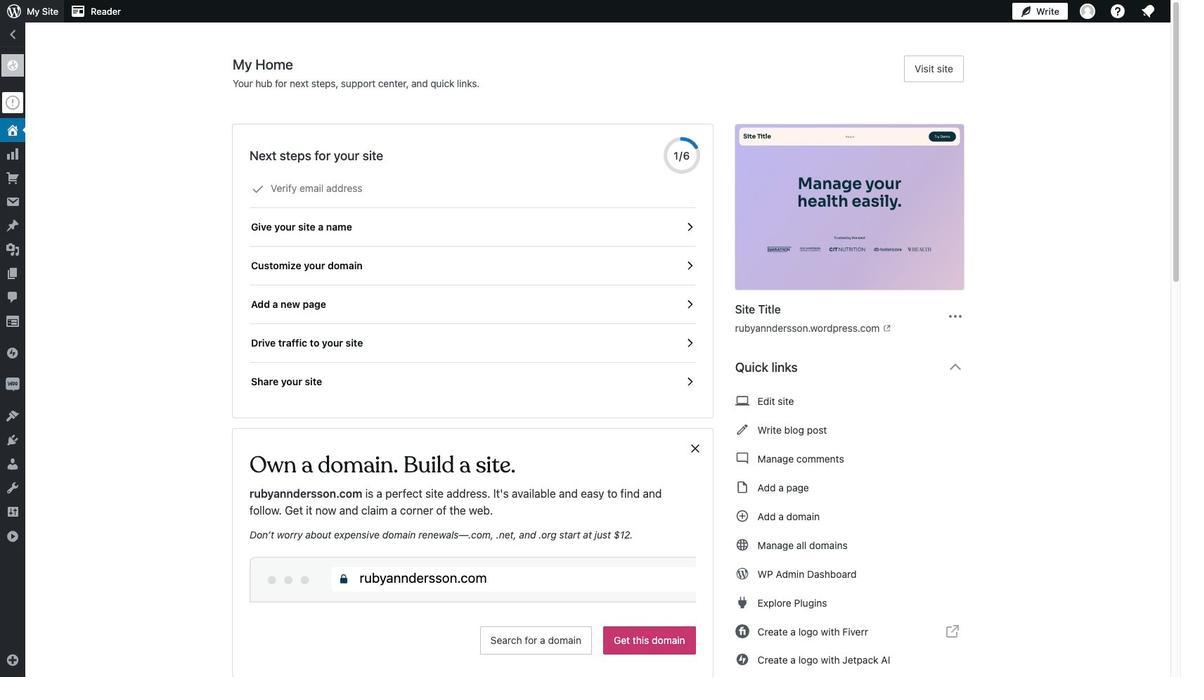 Task type: locate. For each thing, give the bounding box(es) containing it.
2 task enabled image from the top
[[683, 260, 696, 272]]

0 vertical spatial task enabled image
[[683, 298, 696, 311]]

0 vertical spatial img image
[[6, 346, 20, 360]]

1 vertical spatial task enabled image
[[683, 260, 696, 272]]

progress bar
[[664, 137, 700, 174]]

img image
[[6, 346, 20, 360], [6, 378, 20, 392]]

1 vertical spatial img image
[[6, 378, 20, 392]]

1 vertical spatial task enabled image
[[683, 337, 696, 350]]

edit image
[[735, 421, 750, 438]]

task enabled image
[[683, 298, 696, 311], [683, 337, 696, 350]]

dismiss domain name promotion image
[[689, 440, 702, 457]]

2 vertical spatial task enabled image
[[683, 376, 696, 388]]

main content
[[233, 56, 976, 677]]

laptop image
[[735, 392, 750, 409]]

mode_comment image
[[735, 450, 750, 467]]

more options for site site title image
[[947, 308, 964, 325]]

1 task enabled image from the top
[[683, 298, 696, 311]]

2 img image from the top
[[6, 378, 20, 392]]

insert_drive_file image
[[735, 479, 750, 496]]

0 vertical spatial task enabled image
[[683, 221, 696, 234]]

3 task enabled image from the top
[[683, 376, 696, 388]]

task enabled image
[[683, 221, 696, 234], [683, 260, 696, 272], [683, 376, 696, 388]]



Task type: describe. For each thing, give the bounding box(es) containing it.
1 img image from the top
[[6, 346, 20, 360]]

my profile image
[[1080, 4, 1096, 19]]

launchpad checklist element
[[250, 170, 696, 401]]

1 task enabled image from the top
[[683, 221, 696, 234]]

help image
[[1110, 3, 1127, 20]]

manage your notifications image
[[1140, 3, 1157, 20]]

2 task enabled image from the top
[[683, 337, 696, 350]]



Task type: vqa. For each thing, say whether or not it's contained in the screenshot.
group
no



